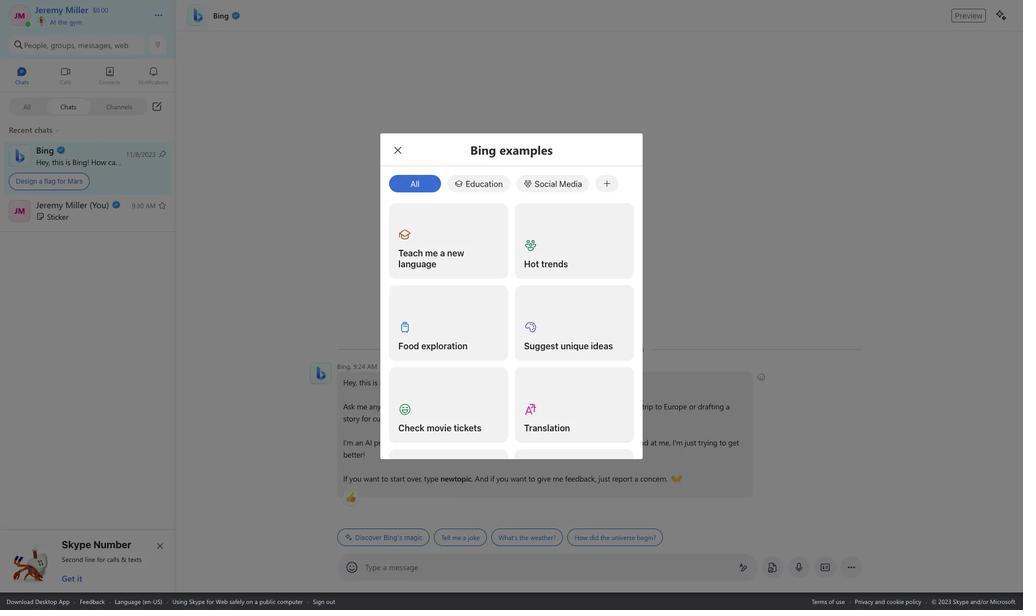 Task type: locate. For each thing, give the bounding box(es) containing it.
just left report
[[599, 473, 610, 484]]

9:24
[[353, 362, 365, 371]]

show more bing examples categories element
[[596, 175, 619, 192]]

app
[[59, 597, 70, 605]]

any
[[369, 401, 381, 412]]

(en-
[[142, 597, 153, 605]]

2 want from the left
[[511, 473, 527, 484]]

in
[[415, 413, 421, 424]]

trip
[[642, 401, 653, 412]]

in
[[538, 401, 544, 412]]

0 horizontal spatial skype
[[62, 539, 91, 551]]

for
[[57, 177, 66, 185], [614, 401, 623, 412], [362, 413, 371, 424], [97, 555, 105, 564], [207, 597, 214, 605]]

bing for hey, this is bing ! how can i help you today?
[[72, 157, 87, 167]]

me right give
[[553, 473, 563, 484]]

tell
[[441, 533, 451, 542]]

me left any
[[357, 401, 367, 412]]

0 horizontal spatial this
[[52, 157, 64, 167]]

the inside what's the weather? button
[[520, 533, 529, 542]]

1 vertical spatial all
[[411, 179, 420, 189]]

get
[[62, 573, 75, 584]]

for left web
[[207, 597, 214, 605]]

0 horizontal spatial of
[[399, 401, 406, 412]]

preview
[[955, 11, 983, 20]]

1 horizontal spatial get
[[729, 437, 739, 448]]

terms of use
[[812, 597, 845, 605]]

the right did
[[601, 533, 610, 542]]

get
[[621, 437, 632, 448], [729, 437, 739, 448]]

ask
[[343, 401, 355, 412]]

how inside button
[[575, 533, 588, 542]]

i'm right so
[[412, 437, 422, 448]]

2 horizontal spatial i'm
[[673, 437, 683, 448]]

what's the weather? button
[[491, 529, 563, 546]]

exploration
[[421, 341, 468, 351]]

mention
[[495, 413, 522, 424]]

for right story
[[362, 413, 371, 424]]

a right report
[[635, 473, 639, 484]]

download desktop app link
[[7, 597, 70, 605]]

privacy
[[855, 597, 874, 605]]

me inside button
[[452, 533, 461, 542]]

the inside at the gym button
[[58, 17, 67, 26]]

i right can
[[122, 157, 124, 167]]

0 horizontal spatial want
[[364, 473, 380, 484]]

a right "drafting"
[[726, 401, 730, 412]]

1 vertical spatial this
[[359, 377, 371, 388]]

this for hey, this is bing
[[359, 377, 371, 388]]

me inside teach me a new language
[[425, 248, 438, 258]]

all
[[23, 102, 31, 111], [411, 179, 420, 189]]

1 horizontal spatial type
[[424, 473, 439, 484]]

1 vertical spatial is
[[373, 377, 378, 388]]

the right the what's
[[520, 533, 529, 542]]

i left might
[[506, 437, 508, 448]]

hot
[[524, 259, 539, 269]]

get right trying
[[729, 437, 739, 448]]

i
[[122, 157, 124, 167], [506, 437, 508, 448]]

get left mad
[[621, 437, 632, 448]]

2 horizontal spatial you
[[497, 473, 509, 484]]

bing up mars
[[72, 157, 87, 167]]

trying
[[698, 437, 718, 448]]

this for hey, this is bing ! how can i help you today?
[[52, 157, 64, 167]]

a left new
[[440, 248, 445, 258]]

(smileeyes)
[[489, 377, 524, 387]]

1 vertical spatial of
[[829, 597, 834, 605]]

today?
[[156, 157, 178, 167]]

1 horizontal spatial hey,
[[343, 377, 357, 388]]

am
[[367, 362, 377, 371]]

2 i'm from the left
[[412, 437, 422, 448]]

privacy and cookie policy
[[855, 597, 922, 605]]

1 vertical spatial how
[[575, 533, 588, 542]]

skype right using
[[189, 597, 205, 605]]

the right at
[[58, 17, 67, 26]]

number
[[93, 539, 131, 551]]

is down am
[[373, 377, 378, 388]]

skype
[[62, 539, 91, 551], [189, 597, 205, 605]]

bing's
[[384, 533, 403, 541]]

to right 'trip'
[[655, 401, 662, 412]]

report
[[612, 473, 633, 484]]

for right the line
[[97, 555, 105, 564]]

0 horizontal spatial just
[[599, 473, 610, 484]]

a left joke
[[463, 533, 466, 542]]

just
[[685, 437, 696, 448], [599, 473, 610, 484]]

is left ! at the top
[[66, 157, 71, 167]]

of up 'kids.'
[[399, 401, 406, 412]]

teach me a new language
[[399, 248, 467, 269]]

a inside button
[[463, 533, 466, 542]]

1 horizontal spatial this
[[359, 377, 371, 388]]

it
[[77, 573, 82, 584]]

how right ! at the top
[[91, 157, 106, 167]]

1 want from the left
[[364, 473, 380, 484]]

get it
[[62, 573, 82, 584]]

safely
[[230, 597, 245, 605]]

a
[[39, 177, 42, 185], [440, 248, 445, 258], [726, 401, 730, 412], [635, 473, 639, 484], [463, 533, 466, 542], [383, 562, 387, 572], [255, 597, 258, 605]]

check
[[399, 423, 425, 433]]

0 vertical spatial type
[[383, 401, 397, 412]]

this up flag
[[52, 157, 64, 167]]

me for joke
[[452, 533, 461, 542]]

new
[[447, 248, 464, 258]]

1 horizontal spatial i'm
[[412, 437, 422, 448]]

just inside ask me any type of question, like finding vegan restaurants in cambridge, itinerary for your trip to europe or drafting a story for curious kids. in groups, remember to mention me with @bing. i'm an ai preview, so i'm still learning. sometimes i might say something weird. don't get mad at me, i'm just trying to get better! if you want to start over, type
[[685, 437, 696, 448]]

i'm
[[343, 437, 353, 448], [412, 437, 422, 448], [673, 437, 683, 448]]

trends
[[541, 259, 568, 269]]

and
[[475, 473, 489, 484]]

1 vertical spatial hey,
[[343, 377, 357, 388]]

0 vertical spatial i
[[122, 157, 124, 167]]

hey, down bing,
[[343, 377, 357, 388]]

groups, inside "button"
[[51, 40, 76, 50]]

want left start
[[364, 473, 380, 484]]

might
[[509, 437, 529, 448]]

0 horizontal spatial how
[[91, 157, 106, 167]]

skype number element
[[9, 539, 167, 584]]

1 horizontal spatial want
[[511, 473, 527, 484]]

sign
[[313, 597, 325, 605]]

0 vertical spatial of
[[399, 401, 406, 412]]

start
[[390, 473, 405, 484]]

1 vertical spatial groups,
[[423, 413, 448, 424]]

teach
[[399, 248, 423, 258]]

2 horizontal spatial the
[[601, 533, 610, 542]]

like
[[440, 401, 451, 412]]

food
[[399, 341, 419, 351]]

is
[[66, 157, 71, 167], [373, 377, 378, 388]]

messages,
[[78, 40, 112, 50]]

0 vertical spatial bing
[[72, 157, 87, 167]]

0 vertical spatial groups,
[[51, 40, 76, 50]]

1 vertical spatial i
[[506, 437, 508, 448]]

0 vertical spatial this
[[52, 157, 64, 167]]

0 horizontal spatial get
[[621, 437, 632, 448]]

1 vertical spatial bing
[[380, 377, 395, 388]]

unique
[[561, 341, 589, 351]]

type right over,
[[424, 473, 439, 484]]

1 horizontal spatial the
[[520, 533, 529, 542]]

groups, down at the gym
[[51, 40, 76, 50]]

using skype for web safely on a public computer link
[[172, 597, 303, 605]]

i'm left an
[[343, 437, 353, 448]]

0 horizontal spatial you
[[142, 157, 154, 167]]

how did the universe begin?
[[575, 533, 656, 542]]

1 horizontal spatial i
[[506, 437, 508, 448]]

0 vertical spatial skype
[[62, 539, 91, 551]]

1 horizontal spatial you
[[350, 473, 362, 484]]

second
[[62, 555, 83, 564]]

did
[[590, 533, 599, 542]]

sometimes
[[467, 437, 504, 448]]

bing for hey, this is bing
[[380, 377, 395, 388]]

i'm right the me,
[[673, 437, 683, 448]]

0 horizontal spatial the
[[58, 17, 67, 26]]

over,
[[407, 473, 422, 484]]

groups, down like
[[423, 413, 448, 424]]

a left flag
[[39, 177, 42, 185]]

0 horizontal spatial bing
[[72, 157, 87, 167]]

0 horizontal spatial groups,
[[51, 40, 76, 50]]

curious
[[373, 413, 397, 424]]

public
[[259, 597, 276, 605]]

message
[[389, 562, 419, 572]]

tell me a joke button
[[434, 529, 487, 546]]

2 get from the left
[[729, 437, 739, 448]]

people, groups, messages, web button
[[9, 35, 145, 55]]

language (en-us) link
[[115, 597, 162, 605]]

type up the curious
[[383, 401, 397, 412]]

feedback
[[80, 597, 105, 605]]

web
[[115, 40, 129, 50]]

europe
[[664, 401, 687, 412]]

1 vertical spatial type
[[424, 473, 439, 484]]

to left start
[[382, 473, 388, 484]]

1 horizontal spatial skype
[[189, 597, 205, 605]]

0 horizontal spatial hey,
[[36, 157, 50, 167]]

me right tell
[[452, 533, 461, 542]]

to down vegan at bottom
[[486, 413, 493, 424]]

1 vertical spatial just
[[599, 473, 610, 484]]

discover bing's magic
[[355, 533, 423, 541]]

0 vertical spatial is
[[66, 157, 71, 167]]

for inside skype number element
[[97, 555, 105, 564]]

tab list
[[0, 62, 175, 92]]

0 horizontal spatial is
[[66, 157, 71, 167]]

1 horizontal spatial just
[[685, 437, 696, 448]]

1 horizontal spatial is
[[373, 377, 378, 388]]

0 vertical spatial just
[[685, 437, 696, 448]]

bing up any
[[380, 377, 395, 388]]

movie
[[427, 423, 452, 433]]

0 vertical spatial hey,
[[36, 157, 50, 167]]

1 horizontal spatial how
[[575, 533, 588, 542]]

weird.
[[580, 437, 600, 448]]

translation
[[524, 423, 570, 433]]

is for hey, this is bing ! how can i help you today?
[[66, 157, 71, 167]]

Type a message text field
[[366, 562, 730, 573]]

how left did
[[575, 533, 588, 542]]

1 horizontal spatial all
[[411, 179, 420, 189]]

privacy and cookie policy link
[[855, 597, 922, 605]]

skype up second
[[62, 539, 91, 551]]

@bing.
[[552, 413, 576, 424]]

of inside ask me any type of question, like finding vegan restaurants in cambridge, itinerary for your trip to europe or drafting a story for curious kids. in groups, remember to mention me with @bing. i'm an ai preview, so i'm still learning. sometimes i might say something weird. don't get mad at me, i'm just trying to get better! if you want to start over, type
[[399, 401, 406, 412]]

and
[[875, 597, 885, 605]]

1 horizontal spatial of
[[829, 597, 834, 605]]

0 horizontal spatial all
[[23, 102, 31, 111]]

this down 9:24
[[359, 377, 371, 388]]

newtopic . and if you want to give me feedback, just report a concern.
[[441, 473, 670, 484]]

hey,
[[36, 157, 50, 167], [343, 377, 357, 388]]

me
[[425, 248, 438, 258], [357, 401, 367, 412], [524, 413, 534, 424], [553, 473, 563, 484], [452, 533, 461, 542]]

hey, up design a flag for mars
[[36, 157, 50, 167]]

of left use
[[829, 597, 834, 605]]

0 horizontal spatial i'm
[[343, 437, 353, 448]]

just left trying
[[685, 437, 696, 448]]

type a message
[[365, 562, 419, 572]]

want left give
[[511, 473, 527, 484]]

0 vertical spatial how
[[91, 157, 106, 167]]

me up language
[[425, 248, 438, 258]]

1 horizontal spatial bing
[[380, 377, 395, 388]]

1 horizontal spatial groups,
[[423, 413, 448, 424]]

use
[[836, 597, 845, 605]]



Task type: vqa. For each thing, say whether or not it's contained in the screenshot.
kids.
yes



Task type: describe. For each thing, give the bounding box(es) containing it.
for left 'your'
[[614, 401, 623, 412]]

using
[[172, 597, 188, 605]]

cambridge,
[[546, 401, 583, 412]]

itinerary
[[585, 401, 612, 412]]

to right trying
[[720, 437, 727, 448]]

language
[[115, 597, 141, 605]]

sign out link
[[313, 597, 335, 605]]

texts
[[128, 555, 142, 564]]

people, groups, messages, web
[[24, 40, 129, 50]]

don't
[[602, 437, 619, 448]]

at the gym button
[[35, 15, 143, 26]]

hey, this is bing
[[343, 377, 395, 388]]

suggest
[[524, 341, 559, 351]]

social media
[[535, 179, 582, 189]]

desktop
[[35, 597, 57, 605]]

mars
[[68, 177, 83, 185]]

ask me any type of question, like finding vegan restaurants in cambridge, itinerary for your trip to europe or drafting a story for curious kids. in groups, remember to mention me with @bing. i'm an ai preview, so i'm still learning. sometimes i might say something weird. don't get mad at me, i'm just trying to get better! if you want to start over, type
[[343, 401, 741, 484]]

download
[[7, 597, 34, 605]]

1 get from the left
[[621, 437, 632, 448]]

mad
[[634, 437, 649, 448]]

something
[[543, 437, 578, 448]]

what's
[[499, 533, 518, 542]]

suggest unique ideas
[[524, 341, 613, 351]]

hot trends
[[524, 259, 568, 269]]

a inside ask me any type of question, like finding vegan restaurants in cambridge, itinerary for your trip to europe or drafting a story for curious kids. in groups, remember to mention me with @bing. i'm an ai preview, so i'm still learning. sometimes i might say something weird. don't get mad at me, i'm just trying to get better! if you want to start over, type
[[726, 401, 730, 412]]

how did the universe begin? button
[[568, 529, 663, 546]]

0 horizontal spatial i
[[122, 157, 124, 167]]

flag
[[44, 177, 56, 185]]

bing, 9:24 am
[[337, 362, 377, 371]]

feedback,
[[565, 473, 597, 484]]

tell me a joke
[[441, 533, 480, 542]]

sticker
[[47, 211, 68, 222]]

bing,
[[337, 362, 352, 371]]

your
[[625, 401, 640, 412]]

ai
[[365, 437, 372, 448]]

computer
[[277, 597, 303, 605]]

is for hey, this is bing
[[373, 377, 378, 388]]

begin?
[[637, 533, 656, 542]]

an
[[355, 437, 363, 448]]

ideas
[[591, 341, 613, 351]]

groups, inside ask me any type of question, like finding vegan restaurants in cambridge, itinerary for your trip to europe or drafting a story for curious kids. in groups, remember to mention me with @bing. i'm an ai preview, so i'm still learning. sometimes i might say something weird. don't get mad at me, i'm just trying to get better! if you want to start over, type
[[423, 413, 448, 424]]

check movie tickets
[[399, 423, 482, 433]]

web
[[216, 597, 228, 605]]

you inside ask me any type of question, like finding vegan restaurants in cambridge, itinerary for your trip to europe or drafting a story for curious kids. in groups, remember to mention me with @bing. i'm an ai preview, so i'm still learning. sometimes i might say something weird. don't get mad at me, i'm just trying to get better! if you want to start over, type
[[350, 473, 362, 484]]

restaurants
[[499, 401, 536, 412]]

feedback link
[[80, 597, 105, 605]]

so
[[403, 437, 410, 448]]

design a flag for mars
[[16, 177, 83, 185]]

1 vertical spatial skype
[[189, 597, 205, 605]]

on
[[246, 597, 253, 605]]

hey, this is bing ! how can i help you today?
[[36, 157, 180, 167]]

weather?
[[530, 533, 556, 542]]

calls
[[107, 555, 119, 564]]

drafting
[[698, 401, 724, 412]]

me for type
[[357, 401, 367, 412]]

me for new
[[425, 248, 438, 258]]

if
[[343, 473, 348, 484]]

using skype for web safely on a public computer
[[172, 597, 303, 605]]

the for what's
[[520, 533, 529, 542]]

hey, for hey, this is bing
[[343, 377, 357, 388]]

or
[[689, 401, 696, 412]]

at
[[50, 17, 56, 26]]

type
[[365, 562, 381, 572]]

.
[[472, 473, 473, 484]]

a right the type
[[383, 562, 387, 572]]

with
[[536, 413, 550, 424]]

remember
[[450, 413, 484, 424]]

hey, for hey, this is bing ! how can i help you today?
[[36, 157, 50, 167]]

food exploration
[[399, 341, 468, 351]]

still
[[424, 437, 435, 448]]

newtopic
[[441, 473, 472, 484]]

sticker button
[[0, 195, 175, 228]]

gym
[[69, 17, 82, 26]]

better!
[[343, 449, 365, 460]]

concern.
[[641, 473, 668, 484]]

policy
[[906, 597, 922, 605]]

tickets
[[454, 423, 482, 433]]

a right on
[[255, 597, 258, 605]]

to left give
[[529, 473, 535, 484]]

finding
[[453, 401, 476, 412]]

i inside ask me any type of question, like finding vegan restaurants in cambridge, itinerary for your trip to europe or drafting a story for curious kids. in groups, remember to mention me with @bing. i'm an ai preview, so i'm still learning. sometimes i might say something weird. don't get mad at me, i'm just trying to get better! if you want to start over, type
[[506, 437, 508, 448]]

the for at
[[58, 17, 67, 26]]

people,
[[24, 40, 49, 50]]

vegan
[[478, 401, 498, 412]]

at the gym
[[48, 17, 82, 26]]

cookie
[[887, 597, 904, 605]]

discover
[[355, 533, 382, 541]]

for right flag
[[57, 177, 66, 185]]

preview,
[[374, 437, 401, 448]]

&
[[121, 555, 126, 564]]

sign out
[[313, 597, 335, 605]]

a inside teach me a new language
[[440, 248, 445, 258]]

question,
[[408, 401, 438, 412]]

what's the weather?
[[499, 533, 556, 542]]

0 horizontal spatial type
[[383, 401, 397, 412]]

3 i'm from the left
[[673, 437, 683, 448]]

the inside the how did the universe begin? button
[[601, 533, 610, 542]]

language
[[399, 259, 437, 269]]

want inside ask me any type of question, like finding vegan restaurants in cambridge, itinerary for your trip to europe or drafting a story for curious kids. in groups, remember to mention me with @bing. i'm an ai preview, so i'm still learning. sometimes i might say something weird. don't get mad at me, i'm just trying to get better! if you want to start over, type
[[364, 473, 380, 484]]

0 vertical spatial all
[[23, 102, 31, 111]]

1 i'm from the left
[[343, 437, 353, 448]]

me left with
[[524, 413, 534, 424]]

kids.
[[399, 413, 413, 424]]

if
[[491, 473, 495, 484]]

skype number
[[62, 539, 131, 551]]



